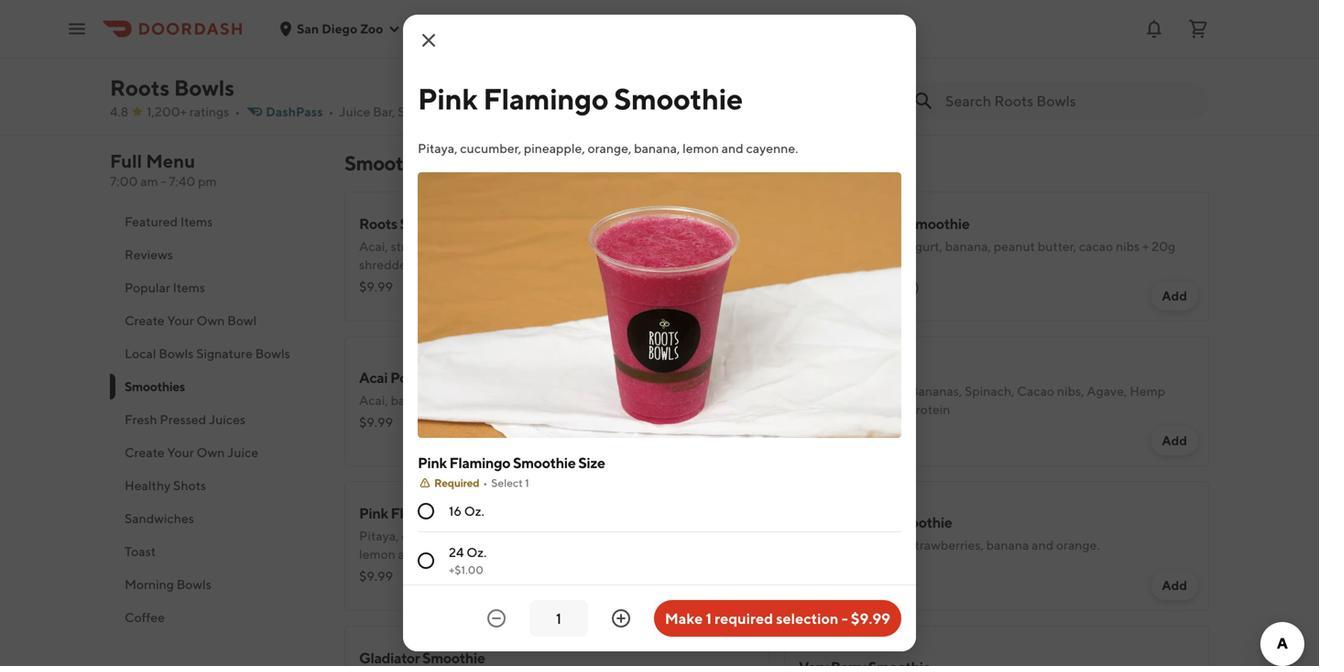 Task type: locate. For each thing, give the bounding box(es) containing it.
smoothie inside the acai power smoothie acai, banana, cacao, blueberries, turmeric and almond milk. $9.99 add
[[434, 369, 497, 386]]

• down chocolate
[[837, 279, 842, 294]]

0 vertical spatial strawberries,
[[638, 30, 713, 45]]

with
[[827, 239, 852, 254], [827, 383, 852, 399]]

0 vertical spatial acai,
[[359, 239, 388, 254]]

$9.99 down acai
[[359, 415, 393, 430]]

strawberries, up "chia"
[[638, 30, 713, 45]]

chunky
[[799, 215, 850, 232]]

• right "ratings"
[[235, 104, 240, 119]]

acai
[[359, 369, 388, 386]]

1 your from the top
[[167, 313, 194, 328]]

flamingo down required
[[391, 504, 452, 522]]

100%
[[862, 279, 895, 294]]

almonds,
[[520, 48, 572, 63]]

blueberries, inside the acai power smoothie acai, banana, cacao, blueberries, turmeric and almond milk. $9.99 add
[[479, 393, 548, 408]]

1 vertical spatial cayenne.
[[423, 547, 475, 562]]

reviews
[[125, 247, 173, 262]]

1 vertical spatial orange,
[[529, 528, 573, 543]]

1 right make
[[706, 610, 712, 627]]

almond
[[542, 257, 586, 272], [627, 393, 671, 408]]

banana, down power
[[391, 393, 437, 408]]

blueberries,
[[516, 239, 585, 254], [479, 393, 548, 408]]

0 vertical spatial cacao
[[799, 360, 840, 377]]

add button for acai power smoothie
[[711, 426, 759, 455]]

your for bowl
[[167, 313, 194, 328]]

- right selection
[[842, 610, 848, 627]]

protein
[[859, 257, 901, 272]]

2 horizontal spatial +
[[1143, 239, 1150, 254]]

roots up 4.8
[[110, 75, 170, 101]]

$9.99 left +$1.00 at bottom left
[[359, 569, 393, 584]]

avocado,
[[855, 383, 907, 399]]

1 vertical spatial own
[[197, 445, 225, 460]]

yogurt,
[[901, 239, 943, 254]]

cucumber,
[[460, 141, 521, 156], [402, 528, 463, 543]]

0 vertical spatial almond
[[542, 257, 586, 272]]

nibs
[[1116, 239, 1140, 254]]

0 vertical spatial pink
[[418, 82, 478, 116]]

create for create your own juice
[[125, 445, 165, 460]]

2 vertical spatial pink
[[359, 504, 388, 522]]

create
[[125, 313, 165, 328], [125, 445, 165, 460]]

full menu 7:00 am - 7:40 pm
[[110, 150, 217, 189]]

0 vertical spatial your
[[167, 313, 194, 328]]

cayenne.
[[746, 141, 798, 156], [423, 547, 475, 562]]

menu
[[146, 150, 195, 172]]

juice inside the create your own juice button
[[227, 445, 258, 460]]

smoothie inside pink flamingo smoothie pitaya, cucumber, pineapple, orange, banana, lemon and cayenne. $9.99
[[454, 504, 517, 522]]

0 horizontal spatial strawberries,
[[391, 239, 465, 254]]

1 vertical spatial milk
[[799, 383, 824, 399]]

oz. inside 24 oz. +$1.00
[[467, 545, 487, 560]]

add button for chunky monkey smoothie
[[1151, 281, 1199, 311]]

0 horizontal spatial cacao
[[575, 48, 609, 63]]

0 vertical spatial items
[[180, 214, 213, 229]]

and inside mango mania smoothie mango, pineapple, strawberries, banana and orange.
[[1032, 537, 1054, 553]]

make 1 required selection - $9.99 button
[[654, 600, 902, 637]]

+
[[704, 48, 711, 63], [1143, 239, 1150, 254], [835, 402, 842, 417]]

0 horizontal spatial cayenne.
[[423, 547, 475, 562]]

orange, down pink flamingo smoothie
[[588, 141, 632, 156]]

smoothie inside mango mania smoothie mango, pineapple, strawberries, banana and orange.
[[890, 514, 953, 531]]

• left 0.8
[[467, 104, 473, 119]]

0 vertical spatial coconut,
[[411, 48, 462, 63]]

1 vertical spatial create
[[125, 445, 165, 460]]

100% (15)
[[862, 279, 920, 294]]

smoothie down "chia"
[[614, 82, 743, 116]]

0 vertical spatial cucumber,
[[460, 141, 521, 156]]

selection
[[776, 610, 839, 627]]

local bowls signature bowls button
[[110, 337, 323, 370]]

0 vertical spatial roots
[[110, 75, 170, 101]]

oz. for 24 oz. +$1.00
[[467, 545, 487, 560]]

pink inside pink flamingo smoothie pitaya, cucumber, pineapple, orange, banana, lemon and cayenne. $9.99
[[359, 504, 388, 522]]

milk. inside the acai power smoothie acai, banana, cacao, blueberries, turmeric and almond milk. $9.99 add
[[674, 393, 701, 408]]

full
[[110, 150, 142, 172]]

1 horizontal spatial strawberries,
[[638, 30, 713, 45]]

+ left 20g
[[1143, 239, 1150, 254]]

- inside make 1 required selection - $9.99 button
[[842, 610, 848, 627]]

0 vertical spatial with
[[827, 239, 852, 254]]

add inside the acai power smoothie acai, banana, cacao, blueberries, turmeric and almond milk. $9.99 add
[[722, 433, 748, 448]]

+ inside cacao dreaming milk with avocado, bananas, spinach, cacao nibs, agave, hemp seeds + chocolate protein $9.99 add
[[835, 402, 842, 417]]

1 vertical spatial cucumber,
[[402, 528, 463, 543]]

bowls for local bowls signature bowls
[[159, 346, 194, 361]]

- inside full menu 7:00 am - 7:40 pm
[[161, 174, 166, 189]]

strawberries, inside roots smoothie acai, strawberries, banana, blueberries, shredded coconut, granola and almond milk. $9.99
[[391, 239, 465, 254]]

1 horizontal spatial cacao
[[1079, 239, 1114, 254]]

1 horizontal spatial -
[[842, 610, 848, 627]]

2 vertical spatial +
[[835, 402, 842, 417]]

0 horizontal spatial 1
[[525, 476, 529, 489]]

0 vertical spatial +
[[704, 48, 711, 63]]

pink left 0.8
[[418, 82, 478, 116]]

pineapple, inside pink flamingo smoothie pitaya, cucumber, pineapple, orange, banana, lemon and cayenne. $9.99
[[465, 528, 527, 543]]

chocolate
[[844, 402, 905, 417]]

base, up the almonds,
[[507, 30, 538, 45]]

mania
[[847, 514, 887, 531]]

pitaya,
[[418, 141, 458, 156], [359, 528, 399, 543]]

2 vertical spatial flamingo
[[391, 504, 452, 522]]

pink left 16 oz. radio
[[359, 504, 388, 522]]

smoothie up yogurt,
[[907, 215, 970, 232]]

cacao left nibs
[[1079, 239, 1114, 254]]

0 horizontal spatial base,
[[389, 30, 419, 45]]

0 horizontal spatial -
[[161, 174, 166, 189]]

1 acai, from the top
[[359, 239, 388, 254]]

pink up required
[[418, 454, 447, 471]]

smoothie up shredded
[[400, 215, 463, 232]]

2 own from the top
[[197, 445, 225, 460]]

1 horizontal spatial almond
[[627, 393, 671, 408]]

0 vertical spatial -
[[161, 174, 166, 189]]

your down the "popular items"
[[167, 313, 194, 328]]

own down fresh pressed juices button
[[197, 445, 225, 460]]

0 vertical spatial cayenne.
[[746, 141, 798, 156]]

1 horizontal spatial 1
[[706, 610, 712, 627]]

smoothies right "bar,"
[[398, 104, 460, 119]]

chocolate
[[799, 257, 857, 272]]

bar,
[[373, 104, 395, 119]]

pink inside group
[[418, 454, 447, 471]]

+$1.00
[[449, 564, 484, 576]]

banana, up granola
[[468, 239, 514, 254]]

items up create your own bowl
[[173, 280, 205, 295]]

nibs,
[[611, 48, 639, 63], [1057, 383, 1085, 399]]

1 own from the top
[[197, 313, 225, 328]]

pineapple, down mania
[[846, 537, 907, 553]]

your down pressed
[[167, 445, 194, 460]]

1 vertical spatial cacao
[[1079, 239, 1114, 254]]

non-
[[855, 239, 883, 254]]

1 vertical spatial milk.
[[674, 393, 701, 408]]

create up healthy on the left bottom of the page
[[125, 445, 165, 460]]

cacao left 'dreaming'
[[799, 360, 840, 377]]

pineapple, down pink flamingo smoothie
[[524, 141, 585, 156]]

items for popular items
[[173, 280, 205, 295]]

pineapple, up 24 oz. +$1.00
[[465, 528, 527, 543]]

pink flamingo smoothie size
[[418, 454, 605, 471]]

0 vertical spatial nibs,
[[611, 48, 639, 63]]

+ left chocolate
[[835, 402, 842, 417]]

milk up chocolate
[[799, 239, 824, 254]]

1 vertical spatial -
[[842, 610, 848, 627]]

add button for mango mania smoothie
[[1151, 571, 1199, 600]]

create down popular
[[125, 313, 165, 328]]

1 horizontal spatial roots
[[359, 215, 397, 232]]

- right am at the top left of the page
[[161, 174, 166, 189]]

$9.99
[[359, 279, 393, 294], [799, 279, 833, 294], [359, 415, 393, 430], [799, 424, 833, 439], [359, 569, 393, 584], [851, 610, 891, 627]]

-
[[161, 174, 166, 189], [842, 610, 848, 627]]

1 horizontal spatial nibs,
[[1057, 383, 1085, 399]]

chopped
[[465, 48, 517, 63]]

smoothie inside roots smoothie acai, strawberries, banana, blueberries, shredded coconut, granola and almond milk. $9.99
[[400, 215, 463, 232]]

1 vertical spatial blueberries,
[[479, 393, 548, 408]]

0 vertical spatial orange,
[[588, 141, 632, 156]]

• left select
[[483, 476, 488, 489]]

1 horizontal spatial +
[[835, 402, 842, 417]]

1 vertical spatial almond
[[627, 393, 671, 408]]

your
[[167, 313, 194, 328], [167, 445, 194, 460]]

add inside cacao dreaming milk with avocado, bananas, spinach, cacao nibs, agave, hemp seeds + chocolate protein $9.99 add
[[1162, 433, 1188, 448]]

$9.99 up mango
[[799, 424, 833, 439]]

cucumber, down 0.8
[[460, 141, 521, 156]]

flamingo
[[483, 82, 609, 116], [449, 454, 511, 471], [391, 504, 452, 522]]

flamingo inside pink flamingo smoothie size group
[[449, 454, 511, 471]]

0 vertical spatial blueberries,
[[516, 239, 585, 254]]

$9.99 right selection
[[851, 610, 891, 627]]

strawberries, inside purple moon ube base, white coconut base, granola, banana, strawberries, unsweet coconut, chopped almonds, cacao nibs, chia seeds + honey $14.00 add
[[638, 30, 713, 45]]

1 horizontal spatial seeds
[[799, 402, 832, 417]]

0 horizontal spatial seeds
[[668, 48, 701, 63]]

0 horizontal spatial roots
[[110, 75, 170, 101]]

roots inside roots smoothie acai, strawberries, banana, blueberries, shredded coconut, granola and almond milk. $9.99
[[359, 215, 397, 232]]

popular items button
[[110, 271, 323, 304]]

oz. for 16 oz.
[[464, 504, 484, 519]]

smoothies down "bar,"
[[345, 151, 439, 175]]

1 vertical spatial strawberries,
[[391, 239, 465, 254]]

1 vertical spatial +
[[1143, 239, 1150, 254]]

1 vertical spatial smoothies
[[345, 151, 439, 175]]

24
[[449, 545, 464, 560]]

add button
[[711, 72, 759, 102], [711, 281, 759, 311], [1151, 281, 1199, 311], [711, 426, 759, 455], [1151, 426, 1199, 455], [711, 571, 759, 600], [1151, 571, 1199, 600]]

0 vertical spatial create
[[125, 313, 165, 328]]

smoothie for mango mania smoothie mango, pineapple, strawberries, banana and orange.
[[890, 514, 953, 531]]

mango,
[[799, 537, 843, 553]]

1 vertical spatial lemon
[[359, 547, 396, 562]]

1 vertical spatial oz.
[[467, 545, 487, 560]]

1 milk from the top
[[799, 239, 824, 254]]

roots
[[110, 75, 170, 101], [359, 215, 397, 232]]

almond right turmeric
[[627, 393, 671, 408]]

bowls down the toast 'button'
[[177, 577, 211, 592]]

flamingo down the almonds,
[[483, 82, 609, 116]]

flamingo inside pink flamingo smoothie pitaya, cucumber, pineapple, orange, banana, lemon and cayenne. $9.99
[[391, 504, 452, 522]]

own
[[197, 313, 225, 328], [197, 445, 225, 460]]

make
[[665, 610, 703, 627]]

featured
[[125, 214, 178, 229]]

2 your from the top
[[167, 445, 194, 460]]

items inside button
[[173, 280, 205, 295]]

1 inside button
[[706, 610, 712, 627]]

0 horizontal spatial almond
[[542, 257, 586, 272]]

smoothie for pink flamingo smoothie
[[614, 82, 743, 116]]

lemon inside pink flamingo smoothie dialog
[[683, 141, 719, 156]]

1 horizontal spatial base,
[[507, 30, 538, 45]]

oz.
[[464, 504, 484, 519], [467, 545, 487, 560]]

bowls up "ratings"
[[174, 75, 234, 101]]

- for 1
[[842, 610, 848, 627]]

1 vertical spatial juice
[[227, 445, 258, 460]]

orange, inside pink flamingo smoothie pitaya, cucumber, pineapple, orange, banana, lemon and cayenne. $9.99
[[529, 528, 573, 543]]

juices
[[209, 412, 246, 427]]

smoothie inside group
[[513, 454, 576, 471]]

smoothie down • select 1
[[454, 504, 517, 522]]

$9.99 inside the acai power smoothie acai, banana, cacao, blueberries, turmeric and almond milk. $9.99 add
[[359, 415, 393, 430]]

roots smoothie image
[[640, 192, 770, 322]]

1 vertical spatial coconut,
[[417, 257, 468, 272]]

cacao right spinach,
[[1018, 383, 1055, 399]]

required
[[434, 476, 479, 489]]

seeds right "chia"
[[668, 48, 701, 63]]

own left bowl
[[197, 313, 225, 328]]

items inside 'button'
[[180, 214, 213, 229]]

oz. right the 16
[[464, 504, 484, 519]]

smoothie for pink flamingo smoothie pitaya, cucumber, pineapple, orange, banana, lemon and cayenne. $9.99
[[454, 504, 517, 522]]

juice down juices
[[227, 445, 258, 460]]

bowls down bowl
[[255, 346, 290, 361]]

1 with from the top
[[827, 239, 852, 254]]

1 horizontal spatial lemon
[[683, 141, 719, 156]]

1 horizontal spatial cacao
[[1018, 383, 1055, 399]]

0 vertical spatial milk
[[799, 239, 824, 254]]

2 with from the top
[[827, 383, 852, 399]]

1 create from the top
[[125, 313, 165, 328]]

0 horizontal spatial orange,
[[529, 528, 573, 543]]

orange, down • select 1
[[529, 528, 573, 543]]

1 horizontal spatial pitaya,
[[418, 141, 458, 156]]

bowl
[[227, 313, 257, 328]]

1 right select
[[525, 476, 529, 489]]

smoothie right mania
[[890, 514, 953, 531]]

base, up unsweet at top
[[389, 30, 419, 45]]

seeds
[[668, 48, 701, 63], [799, 402, 832, 417]]

1 vertical spatial pink
[[418, 454, 447, 471]]

+ left honey
[[704, 48, 711, 63]]

nibs, left agave,
[[1057, 383, 1085, 399]]

cacao dreaming milk with avocado, bananas, spinach, cacao nibs, agave, hemp seeds + chocolate protein $9.99 add
[[799, 360, 1188, 448]]

ratings
[[190, 104, 229, 119]]

$9.99 down shredded
[[359, 279, 393, 294]]

1 vertical spatial flamingo
[[449, 454, 511, 471]]

coconut, down the white on the top
[[411, 48, 462, 63]]

1 horizontal spatial cayenne.
[[746, 141, 798, 156]]

smoothie for acai power smoothie acai, banana, cacao, blueberries, turmeric and almond milk. $9.99 add
[[434, 369, 497, 386]]

flamingo up required
[[449, 454, 511, 471]]

1 horizontal spatial milk.
[[674, 393, 701, 408]]

almond right granola
[[542, 257, 586, 272]]

1 vertical spatial seeds
[[799, 402, 832, 417]]

None radio
[[418, 553, 434, 569]]

chia
[[641, 48, 665, 63]]

0 horizontal spatial milk.
[[588, 257, 615, 272]]

0 vertical spatial lemon
[[683, 141, 719, 156]]

oz. right "24"
[[467, 545, 487, 560]]

juice
[[339, 104, 371, 119], [227, 445, 258, 460]]

strawberries,
[[638, 30, 713, 45], [391, 239, 465, 254], [910, 537, 984, 553]]

smoothies up fresh
[[125, 379, 185, 394]]

smoothie up select
[[513, 454, 576, 471]]

2 horizontal spatial strawberries,
[[910, 537, 984, 553]]

bananas,
[[910, 383, 962, 399]]

0 vertical spatial pitaya,
[[418, 141, 458, 156]]

1 vertical spatial pitaya,
[[359, 528, 399, 543]]

1 vertical spatial with
[[827, 383, 852, 399]]

roots up shredded
[[359, 215, 397, 232]]

and
[[722, 141, 744, 156], [517, 257, 539, 272], [603, 393, 625, 408], [1032, 537, 1054, 553], [398, 547, 420, 562]]

0 horizontal spatial lemon
[[359, 547, 396, 562]]

banana, inside chunky monkey smoothie milk with non-fat yogurt, banana, peanut butter, cacao nibs + 20g chocolate protein
[[945, 239, 991, 254]]

coconut
[[457, 30, 505, 45]]

fresh pressed juices
[[125, 412, 246, 427]]

items up reviews button at the left of page
[[180, 214, 213, 229]]

strawberries, up shredded
[[391, 239, 465, 254]]

pitaya, inside pink flamingo smoothie dialog
[[418, 141, 458, 156]]

increase quantity by 1 image
[[610, 608, 632, 630]]

juice left "bar,"
[[339, 104, 371, 119]]

cacao
[[799, 360, 840, 377], [1018, 383, 1055, 399]]

mango
[[799, 514, 845, 531]]

1 vertical spatial roots
[[359, 215, 397, 232]]

2 vertical spatial strawberries,
[[910, 537, 984, 553]]

2 create from the top
[[125, 445, 165, 460]]

cacao down granola,
[[575, 48, 609, 63]]

pink flamingo smoothie image
[[640, 481, 770, 611]]

$14.00
[[359, 70, 401, 85]]

0 vertical spatial 1
[[525, 476, 529, 489]]

sandwiches
[[125, 511, 194, 526]]

1 vertical spatial acai,
[[359, 393, 388, 408]]

16 Oz. radio
[[418, 503, 434, 520]]

cacao inside chunky monkey smoothie milk with non-fat yogurt, banana, peanut butter, cacao nibs + 20g chocolate protein
[[1079, 239, 1114, 254]]

orange.
[[1057, 537, 1100, 553]]

1 vertical spatial your
[[167, 445, 194, 460]]

banana, right yogurt,
[[945, 239, 991, 254]]

1 horizontal spatial juice
[[339, 104, 371, 119]]

0 horizontal spatial +
[[704, 48, 711, 63]]

$9.99 inside make 1 required selection - $9.99 button
[[851, 610, 891, 627]]

1 vertical spatial nibs,
[[1057, 383, 1085, 399]]

milk left avocado,
[[799, 383, 824, 399]]

add button for cacao dreaming
[[1151, 426, 1199, 455]]

create your own juice
[[125, 445, 258, 460]]

bowls for morning bowls
[[177, 577, 211, 592]]

strawberries, left banana at the right bottom of page
[[910, 537, 984, 553]]

and inside roots smoothie acai, strawberries, banana, blueberries, shredded coconut, granola and almond milk. $9.99
[[517, 257, 539, 272]]

cucumber, down 16 oz. radio
[[402, 528, 463, 543]]

coconut, left granola
[[417, 257, 468, 272]]

0 horizontal spatial pitaya,
[[359, 528, 399, 543]]

acai, up shredded
[[359, 239, 388, 254]]

1 vertical spatial items
[[173, 280, 205, 295]]

banana, down "size"
[[576, 528, 622, 543]]

roots for roots smoothie acai, strawberries, banana, blueberries, shredded coconut, granola and almond milk. $9.99
[[359, 215, 397, 232]]

1 horizontal spatial orange,
[[588, 141, 632, 156]]

0 vertical spatial own
[[197, 313, 225, 328]]

0 horizontal spatial juice
[[227, 445, 258, 460]]

with inside chunky monkey smoothie milk with non-fat yogurt, banana, peanut butter, cacao nibs + 20g chocolate protein
[[827, 239, 852, 254]]

decrease quantity by 1 image
[[486, 608, 508, 630]]

acai, down acai
[[359, 393, 388, 408]]

banana, right granola,
[[590, 30, 636, 45]]

0 vertical spatial seeds
[[668, 48, 701, 63]]

0 vertical spatial oz.
[[464, 504, 484, 519]]

close pink flamingo smoothie image
[[418, 29, 440, 51]]

create your own bowl
[[125, 313, 257, 328]]

$9.99 down chocolate
[[799, 279, 833, 294]]

smoothie inside chunky monkey smoothie milk with non-fat yogurt, banana, peanut butter, cacao nibs + 20g chocolate protein
[[907, 215, 970, 232]]

0 vertical spatial flamingo
[[483, 82, 609, 116]]

1,200+ ratings •
[[147, 104, 240, 119]]

- for menu
[[161, 174, 166, 189]]

seeds left chocolate
[[799, 402, 832, 417]]

flamingo for pink flamingo smoothie pitaya, cucumber, pineapple, orange, banana, lemon and cayenne. $9.99
[[391, 504, 452, 522]]

seeds inside purple moon ube base, white coconut base, granola, banana, strawberries, unsweet coconut, chopped almonds, cacao nibs, chia seeds + honey $14.00 add
[[668, 48, 701, 63]]

cacao
[[575, 48, 609, 63], [1079, 239, 1114, 254]]

nibs, left "chia"
[[611, 48, 639, 63]]

1 inside pink flamingo smoothie size group
[[525, 476, 529, 489]]

banana, down pink flamingo smoothie
[[634, 141, 680, 156]]

2 acai, from the top
[[359, 393, 388, 408]]

bowls right local on the bottom left
[[159, 346, 194, 361]]

0 horizontal spatial nibs,
[[611, 48, 639, 63]]

0 horizontal spatial cacao
[[799, 360, 840, 377]]

smoothie up 'cacao,'
[[434, 369, 497, 386]]

and inside pink flamingo smoothie pitaya, cucumber, pineapple, orange, banana, lemon and cayenne. $9.99
[[398, 547, 420, 562]]

2 milk from the top
[[799, 383, 824, 399]]

0 vertical spatial milk.
[[588, 257, 615, 272]]

1 vertical spatial 1
[[706, 610, 712, 627]]

acai, inside roots smoothie acai, strawberries, banana, blueberries, shredded coconut, granola and almond milk. $9.99
[[359, 239, 388, 254]]



Task type: describe. For each thing, give the bounding box(es) containing it.
morning bowls button
[[110, 568, 323, 601]]

shredded
[[359, 257, 415, 272]]

items for featured items
[[180, 214, 213, 229]]

create your own bowl button
[[110, 304, 323, 337]]

signature
[[196, 346, 253, 361]]

+ inside purple moon ube base, white coconut base, granola, banana, strawberries, unsweet coconut, chopped almonds, cacao nibs, chia seeds + honey $14.00 add
[[704, 48, 711, 63]]

and inside the acai power smoothie acai, banana, cacao, blueberries, turmeric and almond milk. $9.99 add
[[603, 393, 625, 408]]

dashpass
[[266, 104, 323, 119]]

0 items, open order cart image
[[1188, 18, 1210, 40]]

white
[[422, 30, 454, 45]]

purple
[[359, 6, 402, 23]]

own for juice
[[197, 445, 225, 460]]

$9.99 inside cacao dreaming milk with avocado, bananas, spinach, cacao nibs, agave, hemp seeds + chocolate protein $9.99 add
[[799, 424, 833, 439]]

nibs, inside cacao dreaming milk with avocado, bananas, spinach, cacao nibs, agave, hemp seeds + chocolate protein $9.99 add
[[1057, 383, 1085, 399]]

(15)
[[898, 279, 920, 294]]

smoothie for pink flamingo smoothie size
[[513, 454, 576, 471]]

pink flamingo smoothie dialog
[[403, 15, 916, 666]]

san diego zoo
[[297, 21, 383, 36]]

almond inside the acai power smoothie acai, banana, cacao, blueberries, turmeric and almond milk. $9.99 add
[[627, 393, 671, 408]]

0.8
[[480, 104, 500, 119]]

$9.99 inside roots smoothie acai, strawberries, banana, blueberries, shredded coconut, granola and almond milk. $9.99
[[359, 279, 393, 294]]

with inside cacao dreaming milk with avocado, bananas, spinach, cacao nibs, agave, hemp seeds + chocolate protein $9.99 add
[[827, 383, 852, 399]]

own for bowl
[[197, 313, 225, 328]]

nibs, inside purple moon ube base, white coconut base, granola, banana, strawberries, unsweet coconut, chopped almonds, cacao nibs, chia seeds + honey $14.00 add
[[611, 48, 639, 63]]

7:00
[[110, 174, 138, 189]]

flamingo for pink flamingo smoothie
[[483, 82, 609, 116]]

create your own juice button
[[110, 436, 323, 469]]

create for create your own bowl
[[125, 313, 165, 328]]

sandwiches button
[[110, 502, 323, 535]]

• right dashpass
[[329, 104, 334, 119]]

banana, inside the acai power smoothie acai, banana, cacao, blueberries, turmeric and almond milk. $9.99 add
[[391, 393, 437, 408]]

morning bowls
[[125, 577, 211, 592]]

coconut, inside purple moon ube base, white coconut base, granola, banana, strawberries, unsweet coconut, chopped almonds, cacao nibs, chia seeds + honey $14.00 add
[[411, 48, 462, 63]]

pink flamingo smoothie pitaya, cucumber, pineapple, orange, banana, lemon and cayenne. $9.99
[[359, 504, 622, 584]]

Current quantity is 1 number field
[[541, 608, 577, 629]]

healthy shots button
[[110, 469, 323, 502]]

chunky monkey smoothie milk with non-fat yogurt, banana, peanut butter, cacao nibs + 20g chocolate protein
[[799, 215, 1176, 272]]

coffee button
[[110, 601, 323, 634]]

add button for purple moon
[[711, 72, 759, 102]]

coconut, inside roots smoothie acai, strawberries, banana, blueberries, shredded coconut, granola and almond milk. $9.99
[[417, 257, 468, 272]]

healthy
[[125, 478, 171, 493]]

pineapple, inside mango mania smoothie mango, pineapple, strawberries, banana and orange.
[[846, 537, 907, 553]]

blueberries, inside roots smoothie acai, strawberries, banana, blueberries, shredded coconut, granola and almond milk. $9.99
[[516, 239, 585, 254]]

popular items
[[125, 280, 205, 295]]

pink flamingo smoothie size group
[[418, 453, 902, 590]]

hemp
[[1130, 383, 1166, 399]]

0 vertical spatial smoothies
[[398, 104, 460, 119]]

pitaya, inside pink flamingo smoothie pitaya, cucumber, pineapple, orange, banana, lemon and cayenne. $9.99
[[359, 528, 399, 543]]

milk inside chunky monkey smoothie milk with non-fat yogurt, banana, peanut butter, cacao nibs + 20g chocolate protein
[[799, 239, 824, 254]]

mi
[[502, 104, 516, 119]]

+ inside chunky monkey smoothie milk with non-fat yogurt, banana, peanut butter, cacao nibs + 20g chocolate protein
[[1143, 239, 1150, 254]]

banana, inside pink flamingo smoothie dialog
[[634, 141, 680, 156]]

2 vertical spatial smoothies
[[125, 379, 185, 394]]

featured items
[[125, 214, 213, 229]]

cucumber, inside pink flamingo smoothie dialog
[[460, 141, 521, 156]]

honey
[[713, 48, 749, 63]]

cacao,
[[439, 393, 477, 408]]

banana, inside pink flamingo smoothie pitaya, cucumber, pineapple, orange, banana, lemon and cayenne. $9.99
[[576, 528, 622, 543]]

pink for pink flamingo smoothie size
[[418, 454, 447, 471]]

zoo
[[360, 21, 383, 36]]

am
[[140, 174, 158, 189]]

pink flamingo smoothie
[[418, 82, 743, 116]]

fresh
[[125, 412, 157, 427]]

$9.99 •
[[799, 279, 842, 294]]

roots bowls
[[110, 75, 234, 101]]

smoothie for chunky monkey smoothie milk with non-fat yogurt, banana, peanut butter, cacao nibs + 20g chocolate protein
[[907, 215, 970, 232]]

roots smoothie acai, strawberries, banana, blueberries, shredded coconut, granola and almond milk. $9.99
[[359, 215, 615, 294]]

0 vertical spatial juice
[[339, 104, 371, 119]]

san diego zoo button
[[279, 21, 402, 36]]

• inside pink flamingo smoothie size group
[[483, 476, 488, 489]]

toast button
[[110, 535, 323, 568]]

1 vertical spatial cacao
[[1018, 383, 1055, 399]]

pitaya, cucumber, pineapple, orange, banana, lemon and cayenne.
[[418, 141, 798, 156]]

add inside purple moon ube base, white coconut base, granola, banana, strawberries, unsweet coconut, chopped almonds, cacao nibs, chia seeds + honey $14.00 add
[[722, 79, 748, 94]]

2 base, from the left
[[507, 30, 538, 45]]

healthy shots
[[125, 478, 206, 493]]

butter,
[[1038, 239, 1077, 254]]

banana, inside roots smoothie acai, strawberries, banana, blueberries, shredded coconut, granola and almond milk. $9.99
[[468, 239, 514, 254]]

16
[[449, 504, 462, 519]]

dreaming
[[843, 360, 906, 377]]

protein
[[908, 402, 951, 417]]

and inside pink flamingo smoothie dialog
[[722, 141, 744, 156]]

make 1 required selection - $9.99
[[665, 610, 891, 627]]

Item Search search field
[[946, 91, 1195, 111]]

popular
[[125, 280, 170, 295]]

16 oz.
[[449, 504, 484, 519]]

local
[[125, 346, 156, 361]]

juice bar, smoothies • 0.8 mi
[[339, 104, 516, 119]]

fat
[[883, 239, 899, 254]]

unsweet
[[359, 48, 409, 63]]

cucumber, inside pink flamingo smoothie pitaya, cucumber, pineapple, orange, banana, lemon and cayenne. $9.99
[[402, 528, 463, 543]]

agave,
[[1087, 383, 1127, 399]]

notification bell image
[[1144, 18, 1166, 40]]

granola,
[[540, 30, 587, 45]]

fresh pressed juices button
[[110, 403, 323, 436]]

purple moon ube base, white coconut base, granola, banana, strawberries, unsweet coconut, chopped almonds, cacao nibs, chia seeds + honey $14.00 add
[[359, 6, 749, 94]]

cayenne. inside pink flamingo smoothie pitaya, cucumber, pineapple, orange, banana, lemon and cayenne. $9.99
[[423, 547, 475, 562]]

featured items button
[[110, 205, 323, 238]]

1 base, from the left
[[389, 30, 419, 45]]

your for juice
[[167, 445, 194, 460]]

milk inside cacao dreaming milk with avocado, bananas, spinach, cacao nibs, agave, hemp seeds + chocolate protein $9.99 add
[[799, 383, 824, 399]]

seeds inside cacao dreaming milk with avocado, bananas, spinach, cacao nibs, agave, hemp seeds + chocolate protein $9.99 add
[[799, 402, 832, 417]]

pink for pink flamingo smoothie
[[418, 82, 478, 116]]

power
[[390, 369, 432, 386]]

lemon inside pink flamingo smoothie pitaya, cucumber, pineapple, orange, banana, lemon and cayenne. $9.99
[[359, 547, 396, 562]]

cayenne. inside pink flamingo smoothie dialog
[[746, 141, 798, 156]]

pineapple, inside pink flamingo smoothie dialog
[[524, 141, 585, 156]]

• select 1
[[483, 476, 529, 489]]

select
[[491, 476, 523, 489]]

strawberries, inside mango mania smoothie mango, pineapple, strawberries, banana and orange.
[[910, 537, 984, 553]]

4.8
[[110, 104, 128, 119]]

required
[[715, 610, 773, 627]]

moon
[[405, 6, 443, 23]]

shots
[[173, 478, 206, 493]]

reviews button
[[110, 238, 323, 271]]

san
[[297, 21, 319, 36]]

monkey
[[852, 215, 905, 232]]

almond inside roots smoothie acai, strawberries, banana, blueberries, shredded coconut, granola and almond milk. $9.99
[[542, 257, 586, 272]]

none radio inside pink flamingo smoothie size group
[[418, 553, 434, 569]]

acai, inside the acai power smoothie acai, banana, cacao, blueberries, turmeric and almond milk. $9.99 add
[[359, 393, 388, 408]]

milk. inside roots smoothie acai, strawberries, banana, blueberries, shredded coconut, granola and almond milk. $9.99
[[588, 257, 615, 272]]

cacao inside purple moon ube base, white coconut base, granola, banana, strawberries, unsweet coconut, chopped almonds, cacao nibs, chia seeds + honey $14.00 add
[[575, 48, 609, 63]]

flamingo for pink flamingo smoothie size
[[449, 454, 511, 471]]

acai power smoothie acai, banana, cacao, blueberries, turmeric and almond milk. $9.99 add
[[359, 369, 748, 448]]

$9.99 inside pink flamingo smoothie pitaya, cucumber, pineapple, orange, banana, lemon and cayenne. $9.99
[[359, 569, 393, 584]]

dashpass •
[[266, 104, 334, 119]]

mango mania smoothie mango, pineapple, strawberries, banana and orange.
[[799, 514, 1100, 553]]

size
[[578, 454, 605, 471]]

orange, inside pink flamingo smoothie dialog
[[588, 141, 632, 156]]

pressed
[[160, 412, 206, 427]]

ube
[[359, 30, 386, 45]]

open menu image
[[66, 18, 88, 40]]

roots for roots bowls
[[110, 75, 170, 101]]

20g
[[1152, 239, 1176, 254]]

banana, inside purple moon ube base, white coconut base, granola, banana, strawberries, unsweet coconut, chopped almonds, cacao nibs, chia seeds + honey $14.00 add
[[590, 30, 636, 45]]

spinach,
[[965, 383, 1015, 399]]

bowls for roots bowls
[[174, 75, 234, 101]]

pm
[[198, 174, 217, 189]]



Task type: vqa. For each thing, say whether or not it's contained in the screenshot.
cucumber, inside the Pink Flamingo Smoothie dialog
yes



